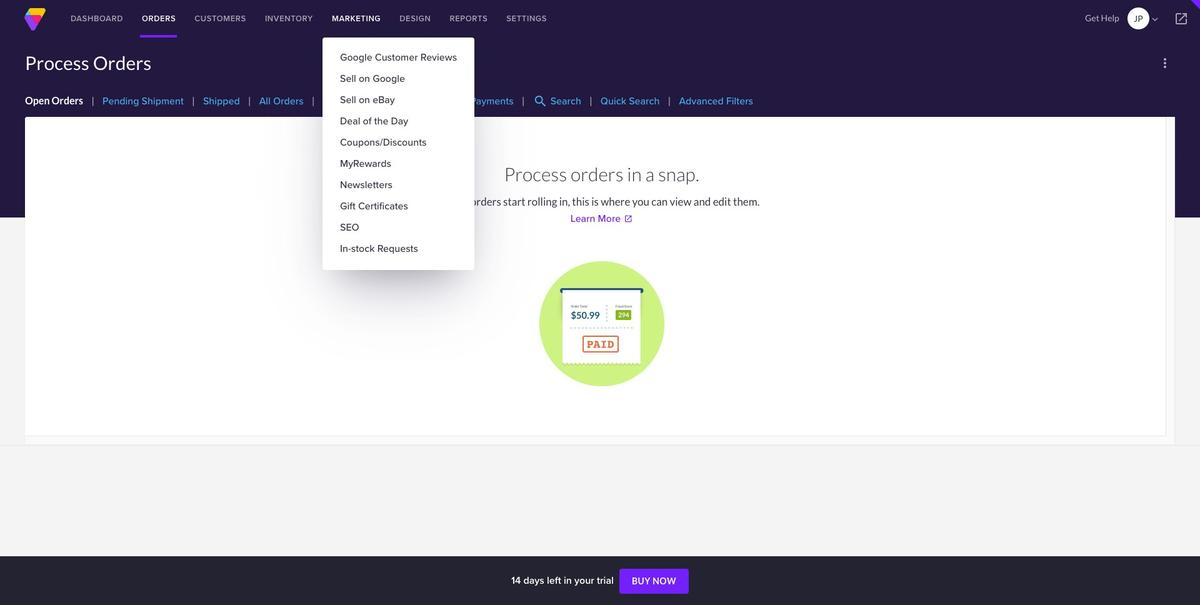 Task type: vqa. For each thing, say whether or not it's contained in the screenshot.
the SEO at the left top
yes



Task type: locate. For each thing, give the bounding box(es) containing it.
0 vertical spatial orders
[[571, 163, 624, 185]]

7 | from the left
[[668, 95, 671, 107]]

sell up deal
[[340, 93, 356, 107]]

all orders link
[[259, 94, 304, 108]]

0 vertical spatial google
[[340, 50, 373, 64]]

uncaptured
[[323, 94, 375, 108]]

process up open orders
[[25, 51, 89, 74]]

1 sell from the top
[[340, 71, 356, 86]]

certificates
[[358, 199, 408, 213]]

search
[[551, 94, 582, 108], [629, 94, 660, 108]]

partial
[[441, 94, 468, 108]]

snap.
[[659, 163, 700, 185]]

2 on from the top
[[359, 93, 370, 107]]

| left all
[[248, 95, 251, 107]]

myrewards link
[[323, 154, 475, 174]]

advanced filters
[[680, 94, 754, 108]]

14 days left in your trial
[[512, 574, 617, 588]]

0 horizontal spatial orders
[[471, 195, 502, 208]]

rolling
[[528, 195, 558, 208]]

process up rolling
[[504, 163, 567, 185]]

3 | from the left
[[248, 95, 251, 107]]

your
[[575, 574, 595, 588]]

| left search
[[522, 95, 525, 107]]

google
[[340, 50, 373, 64], [373, 71, 405, 86]]

orders right all
[[273, 94, 304, 108]]

requests
[[378, 241, 418, 256]]

1 vertical spatial process
[[504, 163, 567, 185]]

search
[[533, 94, 548, 109]]

jp
[[1135, 13, 1144, 24]]

orders inside once orders start rolling in, this is where you can view and edit them. learn more
[[471, 195, 502, 208]]

orders for process
[[571, 163, 624, 185]]

0 vertical spatial sell
[[340, 71, 356, 86]]

newsletters
[[340, 178, 393, 192]]

learn more link
[[571, 211, 633, 226]]

search for search
[[551, 94, 582, 108]]

google up ebay on the top left of page
[[373, 71, 405, 86]]

in left a
[[628, 163, 642, 185]]

learn
[[571, 211, 596, 226]]

| left shipped
[[192, 95, 195, 107]]

1 vertical spatial on
[[359, 93, 370, 107]]

google customer reviews
[[340, 50, 457, 64]]

6 | from the left
[[590, 95, 593, 107]]

1 vertical spatial google
[[373, 71, 405, 86]]

2 payments from the left
[[471, 94, 514, 108]]

quick search link
[[601, 94, 660, 108]]

1 horizontal spatial orders
[[571, 163, 624, 185]]

1 horizontal spatial payments
[[471, 94, 514, 108]]

| left advanced
[[668, 95, 671, 107]]

orders
[[571, 163, 624, 185], [471, 195, 502, 208]]

sell
[[340, 71, 356, 86], [340, 93, 356, 107]]

left
[[547, 574, 562, 588]]

sell on google link
[[323, 69, 475, 89]]

stock
[[351, 241, 375, 256]]

sell inside 'link'
[[340, 93, 356, 107]]

search right search
[[551, 94, 582, 108]]

orders right open
[[52, 95, 83, 107]]

all
[[259, 94, 271, 108]]

shipment
[[142, 94, 184, 108]]

payments for partial payments
[[471, 94, 514, 108]]

0 horizontal spatial search
[[551, 94, 582, 108]]

in right left
[[564, 574, 572, 588]]

myrewards
[[340, 156, 392, 171]]

where
[[601, 195, 631, 208]]

more
[[598, 211, 621, 226]]

orders left the start
[[471, 195, 502, 208]]

1 on from the top
[[359, 71, 370, 86]]

search right quick
[[629, 94, 660, 108]]

oops! you don't have any orders yet. image
[[540, 261, 665, 387]]

deal
[[340, 114, 361, 128]]

buy
[[632, 576, 651, 587]]

is
[[592, 195, 599, 208]]

1 search from the left
[[551, 94, 582, 108]]

design
[[400, 13, 431, 24]]

0 horizontal spatial process
[[25, 51, 89, 74]]

this
[[573, 195, 590, 208]]

on
[[359, 71, 370, 86], [359, 93, 370, 107]]

payments for uncaptured payments
[[378, 94, 421, 108]]

sell up uncaptured
[[340, 71, 356, 86]]

uncaptured payments
[[323, 94, 421, 108]]

edit
[[713, 195, 732, 208]]

| left quick
[[590, 95, 593, 107]]

on inside 'link'
[[359, 93, 370, 107]]

all orders
[[259, 94, 304, 108]]

more_vert button
[[1156, 53, 1176, 73]]

google up sell on google
[[340, 50, 373, 64]]

2 sell from the top
[[340, 93, 356, 107]]

4 | from the left
[[312, 95, 315, 107]]

once orders start rolling in, this is where you can view and edit them. learn more
[[444, 195, 760, 226]]

sell on google
[[340, 71, 405, 86]]

process
[[25, 51, 89, 74], [504, 163, 567, 185]]

process orders in a snap.
[[504, 163, 700, 185]]

payments
[[378, 94, 421, 108], [471, 94, 514, 108]]

advanced filters link
[[680, 94, 754, 108]]

1 payments from the left
[[378, 94, 421, 108]]

more_vert
[[1158, 56, 1173, 71]]

orders up is
[[571, 163, 624, 185]]

deal of the day
[[340, 114, 409, 128]]

0 horizontal spatial payments
[[378, 94, 421, 108]]

1 vertical spatial in
[[564, 574, 572, 588]]

on left ebay on the top left of page
[[359, 93, 370, 107]]

on for ebay
[[359, 93, 370, 107]]

payments up day
[[378, 94, 421, 108]]

on up sell on ebay
[[359, 71, 370, 86]]

reports
[[450, 13, 488, 24]]

search inside search search
[[551, 94, 582, 108]]

ebay
[[373, 93, 395, 107]]

0 vertical spatial on
[[359, 71, 370, 86]]

1 horizontal spatial search
[[629, 94, 660, 108]]

buy now link
[[620, 569, 689, 594]]

payments right "partial"
[[471, 94, 514, 108]]

in
[[628, 163, 642, 185], [564, 574, 572, 588]]

2 | from the left
[[192, 95, 195, 107]]

orders
[[142, 13, 176, 24], [93, 51, 152, 74], [273, 94, 304, 108], [52, 95, 83, 107]]

0 vertical spatial process
[[25, 51, 89, 74]]

orders for once
[[471, 195, 502, 208]]

| right all orders
[[312, 95, 315, 107]]

1 vertical spatial sell
[[340, 93, 356, 107]]

in-stock requests
[[340, 241, 418, 256]]

coupons/discounts link
[[323, 133, 475, 153]]

2 search from the left
[[629, 94, 660, 108]]

orders up pending
[[93, 51, 152, 74]]

1 horizontal spatial in
[[628, 163, 642, 185]]

1 horizontal spatial process
[[504, 163, 567, 185]]

|
[[91, 95, 94, 107], [192, 95, 195, 107], [248, 95, 251, 107], [312, 95, 315, 107], [522, 95, 525, 107], [590, 95, 593, 107], [668, 95, 671, 107]]

sell for sell on ebay
[[340, 93, 356, 107]]

| left pending
[[91, 95, 94, 107]]

newsletters link
[[323, 175, 475, 195]]

1 vertical spatial orders
[[471, 195, 502, 208]]



Task type: describe. For each thing, give the bounding box(es) containing it.
and
[[694, 195, 711, 208]]

marketing
[[332, 13, 381, 24]]

dashboard link
[[61, 0, 133, 38]]

orders for all orders
[[273, 94, 304, 108]]

them.
[[734, 195, 760, 208]]

1 | from the left
[[91, 95, 94, 107]]

inventory
[[265, 13, 313, 24]]

help
[[1102, 13, 1120, 23]]

shipped
[[203, 94, 240, 108]]

in,
[[560, 195, 571, 208]]

seo
[[340, 220, 360, 235]]

orders left customers
[[142, 13, 176, 24]]

filters
[[727, 94, 754, 108]]

pending shipment link
[[103, 94, 184, 108]]

0 horizontal spatial in
[[564, 574, 572, 588]]

search search
[[533, 94, 582, 109]]

now
[[653, 576, 677, 587]]

sell on ebay link
[[323, 90, 475, 110]]

on for google
[[359, 71, 370, 86]]

open orders
[[25, 95, 83, 107]]

view
[[670, 195, 692, 208]]

advanced
[[680, 94, 724, 108]]

settings
[[507, 13, 547, 24]]

search for quick
[[629, 94, 660, 108]]

0 horizontal spatial google
[[340, 50, 373, 64]]

open orders link
[[25, 95, 83, 107]]

a
[[646, 163, 655, 185]]

pending
[[103, 94, 139, 108]]

get
[[1086, 13, 1100, 23]]

process orders
[[25, 51, 152, 74]]

5 | from the left
[[522, 95, 525, 107]]

1 horizontal spatial google
[[373, 71, 405, 86]]

orders for open orders
[[52, 95, 83, 107]]

sell on ebay
[[340, 93, 395, 107]]

in-stock requests link
[[323, 239, 475, 259]]

orders for process orders
[[93, 51, 152, 74]]

customer
[[375, 50, 418, 64]]

 link
[[1163, 0, 1201, 38]]

coupons/discounts
[[340, 135, 427, 149]]

you
[[633, 195, 650, 208]]

quick search
[[601, 94, 660, 108]]

quick
[[601, 94, 627, 108]]

process for process orders
[[25, 51, 89, 74]]

of
[[363, 114, 372, 128]]

0 vertical spatial in
[[628, 163, 642, 185]]

sell for sell on google
[[340, 71, 356, 86]]

days
[[524, 574, 545, 588]]

can
[[652, 195, 668, 208]]

get help
[[1086, 13, 1120, 23]]

day
[[391, 114, 409, 128]]

partial payments link
[[441, 94, 514, 108]]

buy now
[[632, 576, 677, 587]]

customers
[[195, 13, 246, 24]]

google customer reviews link
[[323, 48, 475, 68]]


[[1150, 14, 1162, 25]]

process for process orders in a snap.
[[504, 163, 567, 185]]

shipped link
[[203, 94, 240, 108]]

pending shipment
[[103, 94, 184, 108]]

start
[[504, 195, 526, 208]]

dashboard
[[71, 13, 123, 24]]

gift certificates
[[340, 199, 408, 213]]

reviews
[[421, 50, 457, 64]]

14
[[512, 574, 521, 588]]

uncaptured payments link
[[323, 94, 421, 108]]

gift
[[340, 199, 356, 213]]

deal of the day link
[[323, 111, 475, 131]]

in-
[[340, 241, 351, 256]]

partial payments
[[441, 94, 514, 108]]

trial
[[597, 574, 614, 588]]

once
[[444, 195, 469, 208]]


[[1175, 11, 1190, 26]]

seo link
[[323, 218, 475, 238]]

open
[[25, 95, 50, 107]]



